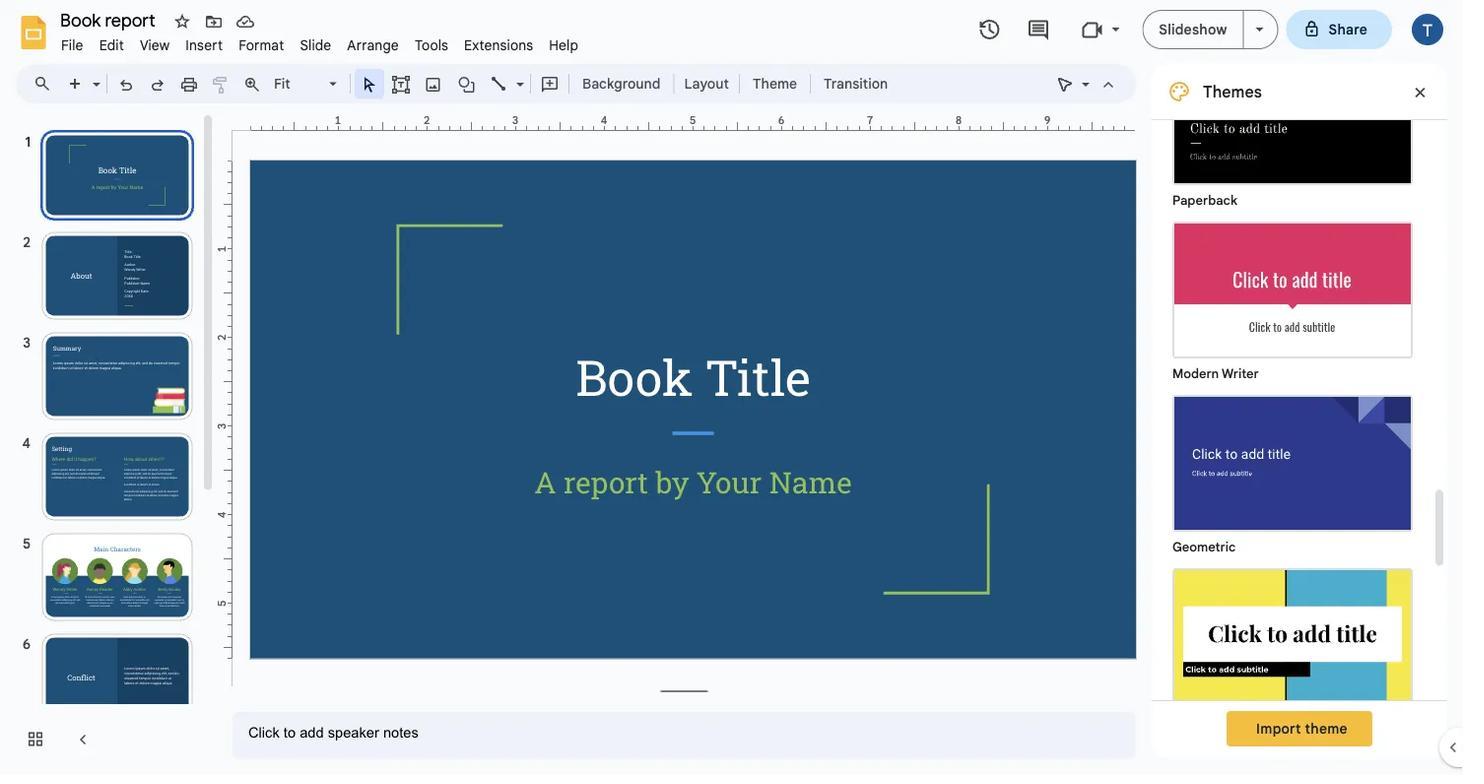 Task type: describe. For each thing, give the bounding box(es) containing it.
extensions
[[464, 36, 533, 54]]

share
[[1329, 21, 1367, 38]]

import theme button
[[1227, 711, 1372, 747]]

import theme
[[1256, 720, 1348, 737]]

navigation inside themes application
[[0, 111, 217, 775]]

Geometric radio
[[1163, 385, 1423, 559]]

Zoom text field
[[271, 70, 326, 98]]

tools menu item
[[407, 33, 456, 57]]

transition button
[[815, 69, 897, 99]]

Menus field
[[25, 70, 68, 98]]

Pop radio
[[1163, 559, 1423, 732]]

geometric
[[1172, 539, 1236, 555]]

themes section
[[1152, 38, 1447, 760]]

background button
[[573, 69, 669, 99]]

edit menu item
[[91, 33, 132, 57]]

presentation options image
[[1256, 28, 1264, 32]]

tools
[[415, 36, 448, 54]]

modern writer
[[1172, 366, 1259, 382]]

transition
[[824, 75, 888, 92]]

format menu item
[[231, 33, 292, 57]]

insert menu item
[[178, 33, 231, 57]]

view
[[140, 36, 170, 54]]

pop image
[[1174, 570, 1411, 703]]

extensions menu item
[[456, 33, 541, 57]]

themes
[[1203, 82, 1262, 101]]

arrange
[[347, 36, 399, 54]]

theme button
[[744, 69, 806, 99]]

background
[[582, 75, 661, 92]]

format
[[239, 36, 284, 54]]

slideshow
[[1159, 21, 1227, 38]]

layout button
[[678, 69, 735, 99]]

share button
[[1286, 10, 1392, 49]]

Star checkbox
[[168, 8, 196, 35]]

writer
[[1222, 366, 1259, 382]]

file menu item
[[53, 33, 91, 57]]



Task type: vqa. For each thing, say whether or not it's contained in the screenshot.
navigation in the Themes application
yes



Task type: locate. For each thing, give the bounding box(es) containing it.
edit
[[99, 36, 124, 54]]

slide menu item
[[292, 33, 339, 57]]

insert image image
[[422, 70, 445, 98]]

Modern Writer radio
[[1163, 212, 1423, 385]]

insert
[[186, 36, 223, 54]]

shape image
[[456, 70, 478, 98]]

modern
[[1172, 366, 1219, 382]]

layout
[[684, 75, 729, 92]]

menu bar
[[53, 26, 586, 58]]

help menu item
[[541, 33, 586, 57]]

slide
[[300, 36, 331, 54]]

menu bar containing file
[[53, 26, 586, 58]]

main toolbar
[[58, 69, 898, 99]]

theme
[[1305, 720, 1348, 737]]

mode and view toolbar
[[1049, 64, 1124, 103]]

themes application
[[0, 0, 1463, 775]]

slideshow button
[[1142, 10, 1244, 49]]

import
[[1256, 720, 1301, 737]]

Paperback radio
[[1163, 38, 1423, 212]]

Zoom field
[[268, 70, 346, 99]]

Rename text field
[[53, 8, 166, 32]]

new slide with layout image
[[88, 71, 100, 78]]

menu bar inside menu bar banner
[[53, 26, 586, 58]]

paperback
[[1172, 193, 1237, 208]]

arrange menu item
[[339, 33, 407, 57]]

menu bar banner
[[0, 0, 1463, 775]]

file
[[61, 36, 83, 54]]

view menu item
[[132, 33, 178, 57]]

theme
[[753, 75, 797, 92]]

navigation
[[0, 111, 217, 775]]

help
[[549, 36, 578, 54]]



